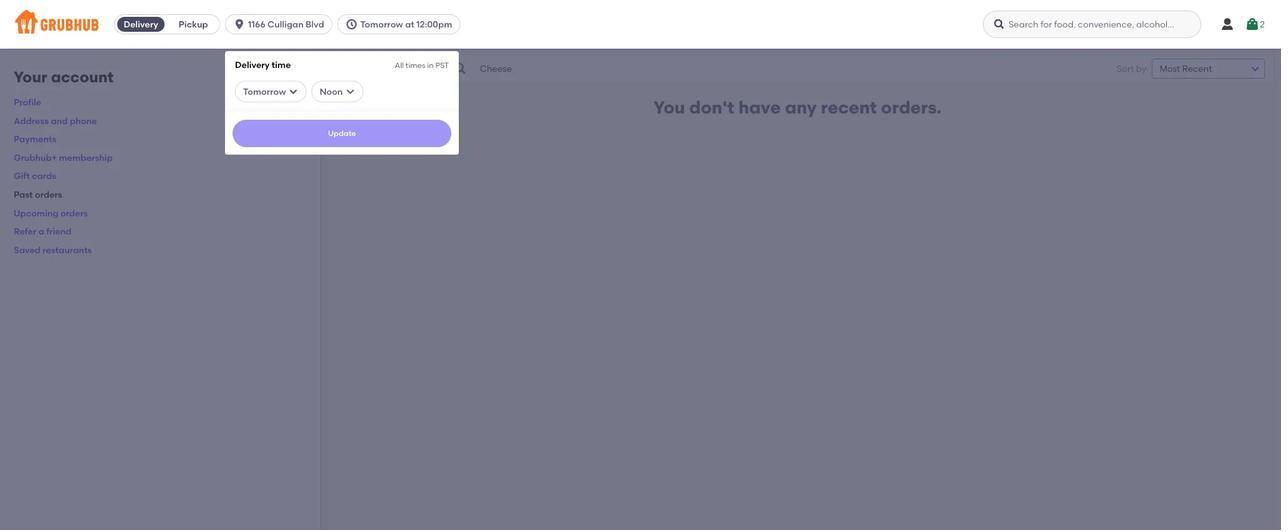 Task type: describe. For each thing, give the bounding box(es) containing it.
address
[[14, 115, 49, 126]]

orders for upcoming orders
[[61, 208, 88, 218]]

svg image inside 1166 culligan blvd button
[[233, 18, 246, 31]]

past
[[14, 189, 33, 200]]

phone
[[70, 115, 97, 126]]

in
[[427, 61, 434, 70]]

you
[[654, 97, 685, 118]]

address and phone link
[[14, 115, 97, 126]]

saved restaurants
[[14, 245, 92, 255]]

restaurants button
[[380, 59, 453, 78]]

tomorrow for tomorrow at 12:00pm
[[361, 19, 403, 30]]

sort
[[1118, 63, 1135, 74]]

time
[[272, 59, 291, 70]]

don't
[[690, 97, 735, 118]]

grubhub+
[[14, 152, 57, 163]]

and
[[51, 115, 68, 126]]

any
[[785, 97, 817, 118]]

sort by:
[[1118, 63, 1149, 74]]

pickup button
[[167, 14, 220, 34]]

have
[[739, 97, 781, 118]]

1166 culligan blvd
[[248, 19, 324, 30]]

delivery for delivery
[[124, 19, 158, 30]]

account
[[51, 68, 114, 86]]

1166 culligan blvd button
[[225, 14, 337, 34]]

tomorrow for tomorrow
[[243, 86, 286, 97]]

svg image inside 2 button
[[1246, 17, 1261, 32]]

2
[[1261, 19, 1266, 30]]

cards
[[32, 171, 56, 181]]

orders.
[[882, 97, 942, 118]]

upcoming orders link
[[14, 208, 88, 218]]

gift cards
[[14, 171, 56, 181]]

address and phone
[[14, 115, 97, 126]]

gift
[[14, 171, 30, 181]]

restaurants
[[43, 245, 92, 255]]

grubhub+ membership link
[[14, 152, 113, 163]]

payments link
[[14, 134, 56, 144]]

refer a friend
[[14, 226, 72, 237]]

saved
[[14, 245, 40, 255]]

orders for past orders
[[35, 189, 62, 200]]

1166
[[248, 19, 266, 30]]

at
[[405, 19, 415, 30]]

all times in pst
[[395, 61, 449, 70]]

friend
[[46, 226, 72, 237]]

you don't have any recent orders.
[[654, 97, 942, 118]]

pst
[[436, 61, 449, 70]]

payments
[[14, 134, 56, 144]]

gift cards link
[[14, 171, 56, 181]]

a
[[38, 226, 44, 237]]

by:
[[1137, 63, 1149, 74]]

times
[[406, 61, 426, 70]]

profile link
[[14, 97, 41, 107]]



Task type: locate. For each thing, give the bounding box(es) containing it.
refer
[[14, 226, 36, 237]]

orders
[[35, 189, 62, 200], [61, 208, 88, 218]]

1 vertical spatial orders
[[61, 208, 88, 218]]

main navigation navigation
[[0, 0, 1282, 530]]

pickup
[[179, 19, 208, 30]]

tomorrow left at
[[361, 19, 403, 30]]

culligan
[[268, 19, 304, 30]]

grubhub+ membership
[[14, 152, 113, 163]]

your
[[14, 68, 47, 86]]

all
[[395, 61, 404, 70]]

0 vertical spatial orders
[[35, 189, 62, 200]]

0 horizontal spatial delivery
[[124, 19, 158, 30]]

orders up upcoming orders link
[[35, 189, 62, 200]]

delivery button
[[115, 14, 167, 34]]

profile
[[14, 97, 41, 107]]

delivery time
[[235, 59, 291, 70]]

tomorrow at 12:00pm
[[361, 19, 452, 30]]

1 vertical spatial svg image
[[289, 87, 299, 97]]

update
[[328, 129, 356, 138]]

0 vertical spatial tomorrow
[[361, 19, 403, 30]]

0 horizontal spatial tomorrow
[[243, 86, 286, 97]]

past orders link
[[14, 189, 62, 200]]

delivery left pickup button at top
[[124, 19, 158, 30]]

svg image right the "blvd"
[[346, 18, 358, 31]]

tomorrow at 12:00pm button
[[337, 14, 466, 34]]

12:00pm
[[417, 19, 452, 30]]

svg image inside tomorrow at 12:00pm button
[[346, 18, 358, 31]]

0 vertical spatial delivery
[[124, 19, 158, 30]]

tomorrow down delivery time
[[243, 86, 286, 97]]

restaurants
[[390, 62, 442, 73]]

membership
[[59, 152, 113, 163]]

delivery
[[124, 19, 158, 30], [235, 59, 270, 70]]

delivery inside button
[[124, 19, 158, 30]]

0 vertical spatial svg image
[[346, 18, 358, 31]]

recent
[[821, 97, 877, 118]]

orders up friend in the left of the page
[[61, 208, 88, 218]]

delivery for delivery time
[[235, 59, 270, 70]]

1 horizontal spatial delivery
[[235, 59, 270, 70]]

your account
[[14, 68, 114, 86]]

2 button
[[1246, 13, 1266, 36]]

1 vertical spatial tomorrow
[[243, 86, 286, 97]]

svg image down time at the top left of the page
[[289, 87, 299, 97]]

1 vertical spatial delivery
[[235, 59, 270, 70]]

svg image
[[346, 18, 358, 31], [289, 87, 299, 97]]

upcoming
[[14, 208, 58, 218]]

past orders
[[14, 189, 62, 200]]

svg image
[[1246, 17, 1261, 32], [233, 18, 246, 31], [994, 18, 1006, 31], [453, 61, 468, 76], [345, 87, 355, 97]]

saved restaurants link
[[14, 245, 92, 255]]

upcoming orders
[[14, 208, 88, 218]]

tomorrow
[[361, 19, 403, 30], [243, 86, 286, 97]]

update button
[[233, 120, 452, 147]]

tomorrow inside button
[[361, 19, 403, 30]]

0 horizontal spatial svg image
[[289, 87, 299, 97]]

1 horizontal spatial svg image
[[346, 18, 358, 31]]

delivery left time at the top left of the page
[[235, 59, 270, 70]]

noon
[[320, 86, 343, 97]]

blvd
[[306, 19, 324, 30]]

refer a friend link
[[14, 226, 72, 237]]

1 horizontal spatial tomorrow
[[361, 19, 403, 30]]



Task type: vqa. For each thing, say whether or not it's contained in the screenshot.
Barritas
no



